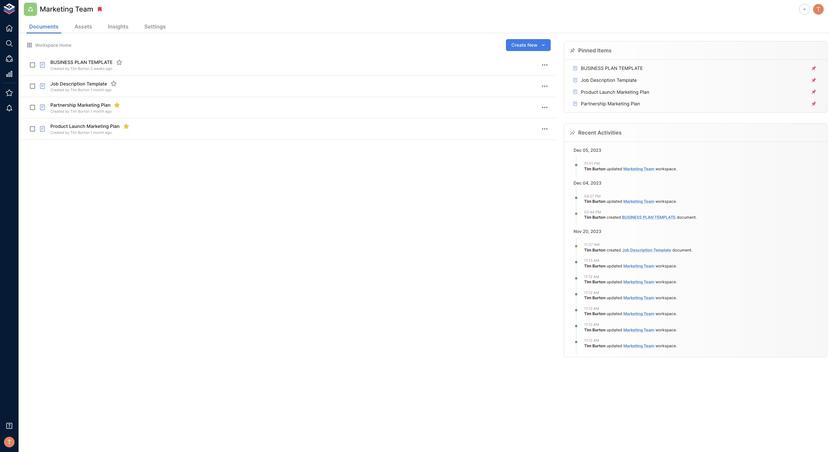 Task type: describe. For each thing, give the bounding box(es) containing it.
insights
[[108, 23, 129, 30]]

home
[[59, 42, 71, 48]]

burton inside 04:27 pm tim burton updated marketing team workspace .
[[593, 199, 606, 204]]

business inside 03:44 pm tim burton created business plan template document .
[[623, 215, 642, 220]]

tim inside "11:27 am tim burton created job description template document ."
[[585, 248, 592, 253]]

created for business
[[50, 66, 64, 71]]

partnership marketing plan button
[[567, 98, 825, 110]]

ago for plan
[[105, 109, 112, 114]]

assets link
[[72, 21, 95, 33]]

11:13
[[585, 259, 593, 263]]

month for plan
[[93, 109, 104, 114]]

weeks
[[94, 66, 105, 71]]

2023 for dec 04, 2023
[[591, 180, 602, 186]]

burton inside 03:44 pm tim burton created business plan template document .
[[593, 215, 606, 220]]

favorite image
[[111, 81, 117, 87]]

insights link
[[105, 21, 131, 33]]

job description template inside button
[[581, 77, 637, 83]]

0 vertical spatial template
[[88, 59, 113, 65]]

0 horizontal spatial partnership
[[50, 102, 76, 108]]

1 11:12 from the top
[[585, 275, 593, 279]]

create
[[512, 42, 527, 48]]

4 workspace from the top
[[656, 280, 677, 285]]

04:27 pm tim burton updated marketing team workspace .
[[585, 194, 678, 204]]

0 horizontal spatial template
[[87, 81, 107, 86]]

0 vertical spatial business
[[50, 59, 73, 65]]

remove favorite image for partnership marketing plan
[[114, 102, 120, 108]]

burton inside "11:27 am tim burton created job description template document ."
[[593, 248, 606, 253]]

created for partnership
[[50, 109, 64, 114]]

new
[[528, 42, 538, 48]]

settings link
[[142, 21, 169, 33]]

month for template
[[93, 88, 104, 92]]

3 11:12 am tim burton updated marketing team workspace . from the top
[[585, 306, 678, 317]]

by for partnership
[[65, 109, 69, 114]]

0 vertical spatial business plan template
[[50, 59, 113, 65]]

1 11:12 am tim burton updated marketing team workspace . from the top
[[585, 275, 678, 285]]

document for template
[[677, 215, 696, 220]]

activities
[[598, 129, 622, 136]]

created by tim burton 1 month ago for description
[[50, 88, 112, 92]]

dec 05, 2023
[[574, 148, 602, 153]]

. inside "11:27 am tim burton created job description template document ."
[[692, 248, 693, 253]]

ago for template
[[105, 88, 112, 92]]

document for template
[[673, 248, 692, 253]]

job inside "11:27 am tim burton created job description template document ."
[[623, 248, 630, 253]]

4 11:12 from the top
[[585, 322, 593, 327]]

remove bookmark image
[[97, 6, 103, 12]]

burton inside 11:13 am tim burton updated marketing team workspace .
[[593, 264, 606, 269]]

created by tim burton 2 weeks ago
[[50, 66, 112, 71]]

month for marketing
[[93, 130, 104, 135]]

marketing inside 01:51 pm tim burton updated marketing team workspace .
[[624, 166, 643, 171]]

product launch marketing plan button
[[567, 86, 825, 98]]

workspace home link
[[27, 42, 71, 48]]

05,
[[583, 148, 590, 153]]

created for product
[[50, 130, 64, 135]]

unpin image for partnership marketing plan
[[812, 101, 818, 107]]

business plan template inside button
[[581, 65, 643, 71]]

11:13 am tim burton updated marketing team workspace .
[[585, 259, 678, 269]]

01:51 pm tim burton updated marketing team workspace .
[[585, 161, 678, 171]]

. inside 01:51 pm tim burton updated marketing team workspace .
[[677, 166, 678, 171]]

am inside "11:27 am tim burton created job description template document ."
[[594, 243, 600, 247]]

0 horizontal spatial t button
[[2, 435, 17, 450]]

0 horizontal spatial product
[[50, 124, 68, 129]]

2023 for nov 20, 2023
[[591, 229, 602, 234]]

unpin image for product launch marketing plan
[[812, 89, 818, 95]]

0 vertical spatial plan
[[75, 59, 87, 65]]

1 marketing team link from the top
[[624, 166, 655, 171]]

20,
[[583, 229, 590, 234]]

am inside 11:13 am tim burton updated marketing team workspace .
[[594, 259, 600, 263]]

5 11:12 am tim burton updated marketing team workspace . from the top
[[585, 338, 678, 349]]

template inside 03:44 pm tim burton created business plan template document .
[[655, 215, 676, 220]]

pinned
[[579, 47, 597, 54]]

created for job
[[607, 248, 622, 253]]

marketing inside product launch marketing plan link
[[617, 89, 639, 95]]

created by tim burton 1 month ago for marketing
[[50, 109, 112, 114]]

marketing inside 04:27 pm tim burton updated marketing team workspace .
[[624, 199, 643, 204]]

workspace inside 01:51 pm tim burton updated marketing team workspace .
[[656, 166, 677, 171]]

0 horizontal spatial job description template
[[50, 81, 107, 86]]

04,
[[583, 180, 590, 186]]

created for job
[[50, 88, 64, 92]]

partnership inside button
[[581, 101, 607, 107]]

job inside button
[[581, 77, 590, 83]]

3 11:12 from the top
[[585, 306, 593, 311]]



Task type: vqa. For each thing, say whether or not it's contained in the screenshot.
Unpin icon in Job Description Template BUTTON
yes



Task type: locate. For each thing, give the bounding box(es) containing it.
0 horizontal spatial product launch marketing plan
[[50, 124, 120, 129]]

pm right '04:27'
[[596, 194, 601, 199]]

3 workspace from the top
[[656, 264, 677, 269]]

1 horizontal spatial template
[[619, 65, 643, 71]]

8 marketing team link from the top
[[624, 344, 655, 349]]

1 vertical spatial created
[[607, 248, 622, 253]]

job down created by tim burton 2 weeks ago
[[50, 81, 59, 86]]

1
[[91, 88, 92, 92], [91, 109, 92, 114], [91, 130, 92, 135]]

7 workspace from the top
[[656, 328, 677, 333]]

2 unpin image from the top
[[812, 101, 818, 107]]

marketing team link
[[624, 166, 655, 171], [624, 199, 655, 204], [624, 264, 655, 269], [624, 280, 655, 285], [624, 296, 655, 301], [624, 312, 655, 317], [624, 328, 655, 333], [624, 344, 655, 349]]

2 created from the top
[[50, 88, 64, 92]]

nov
[[574, 229, 582, 234]]

3 month from the top
[[93, 130, 104, 135]]

ago
[[106, 66, 112, 71], [105, 88, 112, 92], [105, 109, 112, 114], [105, 130, 112, 135]]

job up 11:13 am tim burton updated marketing team workspace .
[[623, 248, 630, 253]]

created up 11:13 am tim burton updated marketing team workspace .
[[607, 248, 622, 253]]

remove favorite image
[[114, 102, 120, 108], [123, 123, 129, 129]]

2023 right 05,
[[591, 148, 602, 153]]

1 vertical spatial unpin image
[[812, 101, 818, 107]]

created by tim burton 1 month ago for launch
[[50, 130, 112, 135]]

0 horizontal spatial plan
[[75, 59, 87, 65]]

am
[[594, 243, 600, 247], [594, 259, 600, 263], [594, 275, 600, 279], [594, 290, 600, 295], [594, 306, 600, 311], [594, 322, 600, 327], [594, 338, 600, 343]]

updated inside 01:51 pm tim burton updated marketing team workspace .
[[607, 166, 623, 171]]

1 horizontal spatial job
[[581, 77, 590, 83]]

1 by from the top
[[65, 66, 69, 71]]

. inside 03:44 pm tim burton created business plan template document .
[[696, 215, 697, 220]]

2 vertical spatial business
[[623, 215, 642, 220]]

3 by from the top
[[65, 109, 69, 114]]

plan up created by tim burton 2 weeks ago
[[75, 59, 87, 65]]

marketing team
[[40, 5, 93, 13]]

01:51
[[585, 161, 594, 166]]

3 1 from the top
[[91, 130, 92, 135]]

1 for plan
[[91, 109, 92, 114]]

2 1 from the top
[[91, 109, 92, 114]]

1 horizontal spatial job description template
[[581, 77, 637, 83]]

3 created from the top
[[50, 109, 64, 114]]

0 vertical spatial t button
[[813, 3, 826, 16]]

1 updated from the top
[[607, 166, 623, 171]]

1 2023 from the top
[[591, 148, 602, 153]]

job description template down items at the top of the page
[[581, 77, 637, 83]]

business plan template
[[50, 59, 113, 65], [581, 65, 643, 71]]

plan
[[640, 89, 650, 95], [631, 101, 641, 107], [101, 102, 111, 108], [110, 124, 120, 129]]

updated inside 04:27 pm tim burton updated marketing team workspace .
[[607, 199, 623, 204]]

dec
[[574, 148, 582, 153], [574, 180, 582, 186]]

2 vertical spatial pm
[[596, 210, 602, 215]]

business inside button
[[581, 65, 604, 71]]

1 horizontal spatial remove favorite image
[[123, 123, 129, 129]]

1 1 from the top
[[91, 88, 92, 92]]

0 vertical spatial t
[[817, 6, 821, 13]]

business plan template link up job description template button
[[573, 65, 811, 72]]

recent
[[579, 129, 597, 136]]

1 vertical spatial document
[[673, 248, 692, 253]]

2 vertical spatial template
[[655, 215, 676, 220]]

0 vertical spatial launch
[[600, 89, 616, 95]]

1 vertical spatial business plan template link
[[623, 215, 676, 220]]

settings
[[144, 23, 166, 30]]

workspace home
[[35, 42, 71, 48]]

0 horizontal spatial partnership marketing plan
[[50, 102, 111, 108]]

job description template
[[581, 77, 637, 83], [50, 81, 107, 86]]

1 for template
[[91, 88, 92, 92]]

created by tim burton 1 month ago
[[50, 88, 112, 92], [50, 109, 112, 114], [50, 130, 112, 135]]

03:44
[[585, 210, 595, 215]]

description inside "11:27 am tim burton created job description template document ."
[[631, 248, 653, 253]]

plan down items at the top of the page
[[606, 65, 618, 71]]

1 created from the top
[[607, 215, 622, 220]]

.
[[677, 166, 678, 171], [677, 199, 678, 204], [696, 215, 697, 220], [692, 248, 693, 253], [677, 264, 678, 269], [677, 280, 678, 285], [677, 296, 678, 301], [677, 312, 678, 317], [677, 328, 678, 333], [677, 344, 678, 349]]

business plan template link inside business plan template button
[[573, 65, 811, 72]]

2 2023 from the top
[[591, 180, 602, 186]]

burton inside 01:51 pm tim burton updated marketing team workspace .
[[593, 166, 606, 171]]

description down created by tim burton 2 weeks ago
[[60, 81, 85, 86]]

2 workspace from the top
[[656, 199, 677, 204]]

1 horizontal spatial t
[[817, 6, 821, 13]]

workspace
[[35, 42, 58, 48]]

2 vertical spatial plan
[[643, 215, 654, 220]]

tim inside 11:13 am tim burton updated marketing team workspace .
[[585, 264, 592, 269]]

2 marketing team link from the top
[[624, 199, 655, 204]]

0 vertical spatial business plan template link
[[573, 65, 811, 72]]

1 vertical spatial 2023
[[591, 180, 602, 186]]

0 horizontal spatial business
[[50, 59, 73, 65]]

0 vertical spatial 2023
[[591, 148, 602, 153]]

updated inside 11:13 am tim burton updated marketing team workspace .
[[607, 264, 623, 269]]

unpin image for job description template
[[812, 77, 818, 83]]

6 updated from the top
[[607, 312, 623, 317]]

template inside "11:27 am tim burton created job description template document ."
[[654, 248, 672, 253]]

0 horizontal spatial remove favorite image
[[114, 102, 120, 108]]

1 horizontal spatial partnership
[[581, 101, 607, 107]]

1 unpin image from the top
[[812, 65, 818, 71]]

launch inside button
[[600, 89, 616, 95]]

2
[[91, 66, 93, 71]]

8 workspace from the top
[[656, 344, 677, 349]]

4 updated from the top
[[607, 280, 623, 285]]

1 vertical spatial job description template link
[[623, 248, 672, 253]]

workspace inside 11:13 am tim burton updated marketing team workspace .
[[656, 264, 677, 269]]

document
[[677, 215, 696, 220], [673, 248, 692, 253]]

created
[[50, 66, 64, 71], [50, 88, 64, 92], [50, 109, 64, 114], [50, 130, 64, 135]]

business down "home"
[[50, 59, 73, 65]]

description
[[591, 77, 616, 83], [60, 81, 85, 86], [631, 248, 653, 253]]

team inside 01:51 pm tim burton updated marketing team workspace .
[[644, 166, 655, 171]]

3 marketing team link from the top
[[624, 264, 655, 269]]

03:44 pm tim burton created business plan template document .
[[585, 210, 697, 220]]

04:27
[[585, 194, 595, 199]]

description down items at the top of the page
[[591, 77, 616, 83]]

2 created from the top
[[607, 248, 622, 253]]

0 vertical spatial 1
[[91, 88, 92, 92]]

job description template down created by tim burton 2 weeks ago
[[50, 81, 107, 86]]

2 by from the top
[[65, 88, 69, 92]]

2023 right 20,
[[591, 229, 602, 234]]

month
[[93, 88, 104, 92], [93, 109, 104, 114], [93, 130, 104, 135]]

2 horizontal spatial job
[[623, 248, 630, 253]]

1 horizontal spatial product
[[581, 89, 599, 95]]

1 vertical spatial created by tim burton 1 month ago
[[50, 109, 112, 114]]

0 vertical spatial job description template link
[[573, 77, 811, 83]]

5 11:12 from the top
[[585, 338, 593, 343]]

template
[[88, 59, 113, 65], [619, 65, 643, 71], [655, 215, 676, 220]]

0 vertical spatial product
[[581, 89, 599, 95]]

8 updated from the top
[[607, 344, 623, 349]]

tim inside 03:44 pm tim burton created business plan template document .
[[585, 215, 592, 220]]

1 vertical spatial product launch marketing plan
[[50, 124, 120, 129]]

1 horizontal spatial t button
[[813, 3, 826, 16]]

1 vertical spatial business
[[581, 65, 604, 71]]

0 vertical spatial dec
[[574, 148, 582, 153]]

marketing
[[40, 5, 73, 13], [617, 89, 639, 95], [608, 101, 630, 107], [77, 102, 100, 108], [87, 124, 109, 129], [624, 166, 643, 171], [624, 199, 643, 204], [624, 264, 643, 269], [624, 280, 643, 285], [624, 296, 643, 301], [624, 312, 643, 317], [624, 328, 643, 333], [624, 344, 643, 349]]

created
[[607, 215, 622, 220], [607, 248, 622, 253]]

1 horizontal spatial template
[[617, 77, 637, 83]]

1 vertical spatial launch
[[69, 124, 85, 129]]

2 horizontal spatial description
[[631, 248, 653, 253]]

6 workspace from the top
[[656, 312, 677, 317]]

0 horizontal spatial t
[[7, 439, 11, 446]]

create new
[[512, 42, 538, 48]]

team inside 11:13 am tim burton updated marketing team workspace .
[[644, 264, 655, 269]]

dec for dec 05, 2023
[[574, 148, 582, 153]]

template inside button
[[619, 65, 643, 71]]

description inside button
[[591, 77, 616, 83]]

4 by from the top
[[65, 130, 69, 135]]

unpin image inside product launch marketing plan button
[[812, 89, 818, 95]]

1 vertical spatial t
[[7, 439, 11, 446]]

by for product
[[65, 130, 69, 135]]

4 created from the top
[[50, 130, 64, 135]]

template inside button
[[617, 77, 637, 83]]

created inside "11:27 am tim burton created job description template document ."
[[607, 248, 622, 253]]

0 vertical spatial product launch marketing plan
[[581, 89, 650, 95]]

product launch marketing plan link
[[573, 89, 811, 95]]

burton
[[78, 66, 90, 71], [78, 88, 90, 92], [78, 109, 90, 114], [78, 130, 90, 135], [593, 166, 606, 171], [593, 199, 606, 204], [593, 215, 606, 220], [593, 248, 606, 253], [593, 264, 606, 269], [593, 280, 606, 285], [593, 296, 606, 301], [593, 312, 606, 317], [593, 328, 606, 333], [593, 344, 606, 349]]

by for job
[[65, 88, 69, 92]]

t
[[817, 6, 821, 13], [7, 439, 11, 446]]

2 unpin image from the top
[[812, 77, 818, 83]]

tim
[[71, 66, 77, 71], [71, 88, 77, 92], [71, 109, 77, 114], [71, 130, 77, 135], [585, 166, 592, 171], [585, 199, 592, 204], [585, 215, 592, 220], [585, 248, 592, 253], [585, 264, 592, 269], [585, 280, 592, 285], [585, 296, 592, 301], [585, 312, 592, 317], [585, 328, 592, 333], [585, 344, 592, 349]]

1 unpin image from the top
[[812, 89, 818, 95]]

pm inside 01:51 pm tim burton updated marketing team workspace .
[[595, 161, 600, 166]]

recent activities
[[579, 129, 622, 136]]

1 horizontal spatial business
[[581, 65, 604, 71]]

favorite image
[[116, 59, 122, 65]]

2 created by tim burton 1 month ago from the top
[[50, 109, 112, 114]]

business down pinned items
[[581, 65, 604, 71]]

dec 04, 2023
[[574, 180, 602, 186]]

3 2023 from the top
[[591, 229, 602, 234]]

job description template link
[[573, 77, 811, 83], [623, 248, 672, 253]]

1 horizontal spatial plan
[[606, 65, 618, 71]]

0 horizontal spatial job
[[50, 81, 59, 86]]

0 vertical spatial remove favorite image
[[114, 102, 120, 108]]

product
[[581, 89, 599, 95], [50, 124, 68, 129]]

tim inside 04:27 pm tim burton updated marketing team workspace .
[[585, 199, 592, 204]]

0 horizontal spatial business plan template
[[50, 59, 113, 65]]

job description template link up 11:13 am tim burton updated marketing team workspace .
[[623, 248, 672, 253]]

1 vertical spatial unpin image
[[812, 77, 818, 83]]

product inside button
[[581, 89, 599, 95]]

partnership
[[581, 101, 607, 107], [50, 102, 76, 108]]

1 vertical spatial 1
[[91, 109, 92, 114]]

team
[[75, 5, 93, 13], [644, 166, 655, 171], [644, 199, 655, 204], [644, 264, 655, 269], [644, 280, 655, 285], [644, 296, 655, 301], [644, 312, 655, 317], [644, 328, 655, 333], [644, 344, 655, 349]]

workspace inside 04:27 pm tim burton updated marketing team workspace .
[[656, 199, 677, 204]]

2023
[[591, 148, 602, 153], [591, 180, 602, 186], [591, 229, 602, 234]]

pm inside 03:44 pm tim burton created business plan template document .
[[596, 210, 602, 215]]

2 vertical spatial created by tim burton 1 month ago
[[50, 130, 112, 135]]

unpin image
[[812, 65, 818, 71], [812, 77, 818, 83]]

. inside 04:27 pm tim burton updated marketing team workspace .
[[677, 199, 678, 204]]

1 vertical spatial plan
[[606, 65, 618, 71]]

5 updated from the top
[[607, 296, 623, 301]]

plan down 04:27 pm tim burton updated marketing team workspace .
[[643, 215, 654, 220]]

unpin image for business plan template
[[812, 65, 818, 71]]

pm right 01:51
[[595, 161, 600, 166]]

ago for template
[[106, 66, 112, 71]]

5 workspace from the top
[[656, 296, 677, 301]]

assets
[[75, 23, 92, 30]]

1 vertical spatial template
[[619, 65, 643, 71]]

pinned items
[[579, 47, 612, 54]]

4 11:12 am tim burton updated marketing team workspace . from the top
[[585, 322, 678, 333]]

1 horizontal spatial product launch marketing plan
[[581, 89, 650, 95]]

0 vertical spatial created by tim burton 1 month ago
[[50, 88, 112, 92]]

4 marketing team link from the top
[[624, 280, 655, 285]]

dec for dec 04, 2023
[[574, 180, 582, 186]]

2 month from the top
[[93, 109, 104, 114]]

team inside 04:27 pm tim burton updated marketing team workspace .
[[644, 199, 655, 204]]

job
[[581, 77, 590, 83], [50, 81, 59, 86], [623, 248, 630, 253]]

unpin image inside the partnership marketing plan button
[[812, 101, 818, 107]]

launch
[[600, 89, 616, 95], [69, 124, 85, 129]]

dec left 04,
[[574, 180, 582, 186]]

pm for 01:51 pm tim burton updated marketing team workspace .
[[595, 161, 600, 166]]

1 for marketing
[[91, 130, 92, 135]]

job down pinned
[[581, 77, 590, 83]]

11:27
[[585, 243, 593, 247]]

created for business
[[607, 215, 622, 220]]

1 created by tim burton 1 month ago from the top
[[50, 88, 112, 92]]

business plan template link
[[573, 65, 811, 72], [623, 215, 676, 220]]

0 vertical spatial pm
[[595, 161, 600, 166]]

0 vertical spatial document
[[677, 215, 696, 220]]

1 workspace from the top
[[656, 166, 677, 171]]

business plan template up created by tim burton 2 weeks ago
[[50, 59, 113, 65]]

business plan template button
[[567, 62, 825, 74]]

workspace
[[656, 166, 677, 171], [656, 199, 677, 204], [656, 264, 677, 269], [656, 280, 677, 285], [656, 296, 677, 301], [656, 312, 677, 317], [656, 328, 677, 333], [656, 344, 677, 349]]

created inside 03:44 pm tim burton created business plan template document .
[[607, 215, 622, 220]]

business down 04:27 pm tim burton updated marketing team workspace .
[[623, 215, 642, 220]]

pm for 04:27 pm tim burton updated marketing team workspace .
[[596, 194, 601, 199]]

1 vertical spatial pm
[[596, 194, 601, 199]]

3 updated from the top
[[607, 264, 623, 269]]

items
[[598, 47, 612, 54]]

nov 20, 2023
[[574, 229, 602, 234]]

partnership marketing plan link
[[573, 101, 811, 107]]

created down 04:27 pm tim burton updated marketing team workspace .
[[607, 215, 622, 220]]

1 vertical spatial product
[[50, 124, 68, 129]]

1 vertical spatial t button
[[2, 435, 17, 450]]

business plan template link down 04:27 pm tim burton updated marketing team workspace .
[[623, 215, 676, 220]]

11:12
[[585, 275, 593, 279], [585, 290, 593, 295], [585, 306, 593, 311], [585, 322, 593, 327], [585, 338, 593, 343]]

1 vertical spatial business plan template
[[581, 65, 643, 71]]

updated
[[607, 166, 623, 171], [607, 199, 623, 204], [607, 264, 623, 269], [607, 280, 623, 285], [607, 296, 623, 301], [607, 312, 623, 317], [607, 328, 623, 333], [607, 344, 623, 349]]

1 created from the top
[[50, 66, 64, 71]]

7 marketing team link from the top
[[624, 328, 655, 333]]

1 dec from the top
[[574, 148, 582, 153]]

dec left 05,
[[574, 148, 582, 153]]

2 vertical spatial month
[[93, 130, 104, 135]]

by for business
[[65, 66, 69, 71]]

pm inside 04:27 pm tim burton updated marketing team workspace .
[[596, 194, 601, 199]]

partnership marketing plan inside button
[[581, 101, 641, 107]]

1 horizontal spatial partnership marketing plan
[[581, 101, 641, 107]]

document inside "11:27 am tim burton created job description template document ."
[[673, 248, 692, 253]]

2 vertical spatial 2023
[[591, 229, 602, 234]]

create new button
[[507, 39, 551, 51]]

5 marketing team link from the top
[[624, 296, 655, 301]]

unpin image
[[812, 89, 818, 95], [812, 101, 818, 107]]

1 vertical spatial remove favorite image
[[123, 123, 129, 129]]

2 11:12 am tim burton updated marketing team workspace . from the top
[[585, 290, 678, 301]]

0 vertical spatial unpin image
[[812, 65, 818, 71]]

job description template button
[[567, 74, 825, 86]]

2 horizontal spatial plan
[[643, 215, 654, 220]]

2 updated from the top
[[607, 199, 623, 204]]

. inside 11:13 am tim burton updated marketing team workspace .
[[677, 264, 678, 269]]

2023 right 04,
[[591, 180, 602, 186]]

ago for marketing
[[105, 130, 112, 135]]

business
[[50, 59, 73, 65], [581, 65, 604, 71], [623, 215, 642, 220]]

business plan template down items at the top of the page
[[581, 65, 643, 71]]

1 vertical spatial dec
[[574, 180, 582, 186]]

1 horizontal spatial business plan template
[[581, 65, 643, 71]]

plan inside button
[[606, 65, 618, 71]]

documents link
[[27, 21, 61, 33]]

11:27 am tim burton created job description template document .
[[585, 243, 693, 253]]

11:12 am tim burton updated marketing team workspace .
[[585, 275, 678, 285], [585, 290, 678, 301], [585, 306, 678, 317], [585, 322, 678, 333], [585, 338, 678, 349]]

1 month from the top
[[93, 88, 104, 92]]

2 horizontal spatial template
[[655, 215, 676, 220]]

job description template link inside job description template button
[[573, 77, 811, 83]]

0 vertical spatial created
[[607, 215, 622, 220]]

plan inside 03:44 pm tim burton created business plan template document .
[[643, 215, 654, 220]]

0 horizontal spatial launch
[[69, 124, 85, 129]]

t button
[[813, 3, 826, 16], [2, 435, 17, 450]]

2 dec from the top
[[574, 180, 582, 186]]

by
[[65, 66, 69, 71], [65, 88, 69, 92], [65, 109, 69, 114], [65, 130, 69, 135]]

0 horizontal spatial template
[[88, 59, 113, 65]]

6 marketing team link from the top
[[624, 312, 655, 317]]

1 horizontal spatial description
[[591, 77, 616, 83]]

description up 11:13 am tim burton updated marketing team workspace .
[[631, 248, 653, 253]]

0 horizontal spatial description
[[60, 81, 85, 86]]

unpin image inside business plan template button
[[812, 65, 818, 71]]

marketing inside 11:13 am tim burton updated marketing team workspace .
[[624, 264, 643, 269]]

template
[[617, 77, 637, 83], [87, 81, 107, 86], [654, 248, 672, 253]]

pm right 03:44
[[596, 210, 602, 215]]

1 horizontal spatial launch
[[600, 89, 616, 95]]

pm
[[595, 161, 600, 166], [596, 194, 601, 199], [596, 210, 602, 215]]

0 vertical spatial month
[[93, 88, 104, 92]]

plan
[[75, 59, 87, 65], [606, 65, 618, 71], [643, 215, 654, 220]]

7 updated from the top
[[607, 328, 623, 333]]

documents
[[29, 23, 59, 30]]

unpin image inside job description template button
[[812, 77, 818, 83]]

3 created by tim burton 1 month ago from the top
[[50, 130, 112, 135]]

2 horizontal spatial template
[[654, 248, 672, 253]]

0 vertical spatial unpin image
[[812, 89, 818, 95]]

partnership marketing plan
[[581, 101, 641, 107], [50, 102, 111, 108]]

2 vertical spatial 1
[[91, 130, 92, 135]]

1 vertical spatial month
[[93, 109, 104, 114]]

document inside 03:44 pm tim burton created business plan template document .
[[677, 215, 696, 220]]

product launch marketing plan inside button
[[581, 89, 650, 95]]

remove favorite image for product launch marketing plan
[[123, 123, 129, 129]]

marketing inside partnership marketing plan link
[[608, 101, 630, 107]]

pm for 03:44 pm tim burton created business plan template document .
[[596, 210, 602, 215]]

product launch marketing plan
[[581, 89, 650, 95], [50, 124, 120, 129]]

2 horizontal spatial business
[[623, 215, 642, 220]]

tim inside 01:51 pm tim burton updated marketing team workspace .
[[585, 166, 592, 171]]

2023 for dec 05, 2023
[[591, 148, 602, 153]]

job description template link up product launch marketing plan link
[[573, 77, 811, 83]]

2 11:12 from the top
[[585, 290, 593, 295]]



